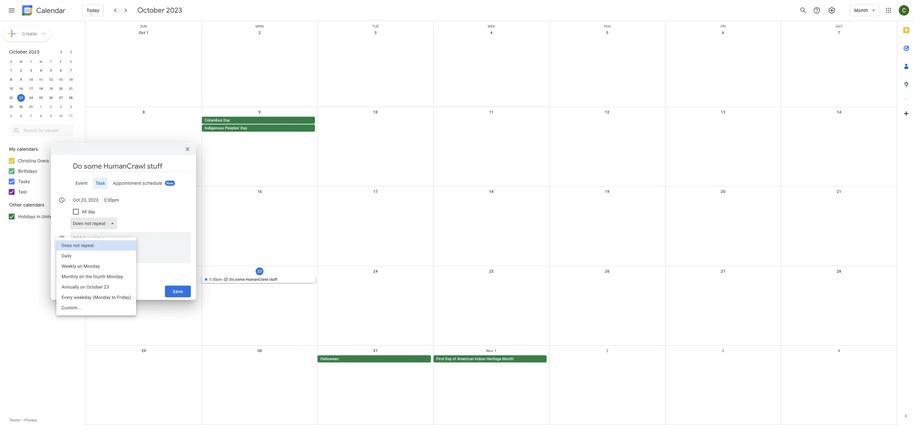 Task type: describe. For each thing, give the bounding box(es) containing it.
tasks
[[18, 179, 30, 184]]

7 for oct 1
[[838, 30, 841, 35]]

fri
[[721, 24, 726, 29]]

appointment
[[113, 180, 142, 186]]

appointment schedule
[[113, 180, 163, 186]]

mon
[[256, 24, 264, 29]]

19 inside grid
[[605, 189, 610, 194]]

other calendars button
[[1, 200, 80, 210]]

11 for october 2023
[[39, 78, 43, 81]]

united
[[42, 214, 55, 219]]

thu
[[604, 24, 611, 29]]

29 for 1
[[9, 105, 13, 109]]

month inside button
[[503, 357, 514, 361]]

22 inside grid
[[142, 269, 146, 274]]

25 inside october 2023 grid
[[39, 96, 43, 100]]

0 horizontal spatial october
[[9, 49, 28, 55]]

do
[[230, 277, 234, 282]]

all day
[[82, 209, 95, 214]]

0 vertical spatial october 2023
[[137, 6, 182, 15]]

10 for october 2023
[[29, 78, 33, 81]]

first
[[437, 357, 444, 361]]

30 element
[[17, 103, 25, 111]]

calendars for my calendars
[[17, 146, 38, 152]]

event
[[76, 180, 88, 186]]

Start time text field
[[104, 196, 119, 204]]

20 inside grid
[[721, 189, 726, 194]]

october 2023 grid
[[6, 57, 76, 121]]

25 element
[[37, 94, 45, 102]]

month button
[[851, 3, 880, 18]]

8 for sun
[[143, 110, 145, 115]]

in
[[37, 214, 40, 219]]

w
[[40, 60, 42, 63]]

states
[[56, 214, 69, 219]]

8 for october 2023
[[10, 78, 12, 81]]

22 inside row group
[[9, 96, 13, 100]]

23 inside cell
[[19, 96, 23, 100]]

10 for sun
[[373, 110, 378, 115]]

wed
[[488, 24, 495, 29]]

1 horizontal spatial tab list
[[898, 21, 916, 407]]

1 right oct
[[146, 30, 149, 35]]

sat
[[836, 24, 843, 29]]

26 inside grid
[[605, 269, 610, 274]]

31 for nov 1
[[373, 348, 378, 353]]

0 horizontal spatial 6
[[20, 114, 22, 118]]

row group containing 1
[[6, 66, 76, 121]]

some
[[235, 277, 245, 282]]

26 element
[[47, 94, 55, 102]]

privacy link
[[24, 418, 37, 422]]

14 element
[[67, 76, 75, 84]]

holidays in united states
[[18, 214, 69, 219]]

f
[[60, 60, 62, 63]]

1 horizontal spatial day
[[241, 126, 247, 130]]

my calendars
[[9, 146, 38, 152]]

12 element
[[47, 76, 55, 84]]

other calendars
[[9, 202, 44, 208]]

19 inside row group
[[49, 87, 53, 90]]

oct 1
[[139, 30, 149, 35]]

29 element
[[7, 103, 15, 111]]

1 up 15
[[10, 69, 12, 72]]

every weekday (monday to friday) option
[[56, 292, 136, 303]]

1 s from the left
[[10, 60, 12, 63]]

1 horizontal spatial 9
[[50, 114, 52, 118]]

november 4 element
[[67, 103, 75, 111]]

27 inside 27 element
[[59, 96, 63, 100]]

task button
[[93, 177, 108, 189]]

0 vertical spatial 2023
[[166, 6, 182, 15]]

7 for 1
[[70, 69, 72, 72]]

27 inside grid
[[721, 269, 726, 274]]

columbus
[[205, 118, 222, 123]]

10 element
[[27, 76, 35, 84]]

14 for october 2023
[[69, 78, 73, 81]]

3:30pm
[[209, 277, 222, 282]]

today button
[[82, 3, 104, 18]]

nov 1
[[486, 348, 497, 353]]

24 inside grid
[[373, 269, 378, 274]]

november 3 element
[[57, 103, 65, 111]]

1 vertical spatial 2023
[[29, 49, 39, 55]]

new element
[[165, 181, 175, 186]]

5 for 1
[[50, 69, 52, 72]]

my calendars button
[[1, 144, 80, 154]]

other
[[9, 202, 22, 208]]

2 t from the left
[[50, 60, 52, 63]]

0 vertical spatial october
[[137, 6, 165, 15]]

18 element
[[37, 85, 45, 93]]

14 for sun
[[837, 110, 842, 115]]

12 for sun
[[605, 110, 610, 115]]

american
[[457, 357, 474, 361]]

13 element
[[57, 76, 65, 84]]

recurrence list box
[[56, 238, 136, 315]]

oct
[[139, 30, 145, 35]]

peoples'
[[225, 126, 240, 130]]

monthly on the fourth monday option
[[56, 271, 136, 282]]

18 inside grid
[[489, 189, 494, 194]]

Add description text field
[[70, 234, 191, 258]]

17 inside grid
[[373, 189, 378, 194]]

november 8 element
[[37, 112, 45, 120]]

23 inside grid
[[258, 269, 262, 274]]

christina
[[18, 158, 36, 163]]

row containing sun
[[86, 21, 898, 29]]

26 inside row group
[[49, 96, 53, 100]]

indigenous
[[205, 126, 224, 130]]

calendars for other calendars
[[23, 202, 44, 208]]



Task type: vqa. For each thing, say whether or not it's contained in the screenshot.


Task type: locate. For each thing, give the bounding box(es) containing it.
1 vertical spatial 17
[[373, 189, 378, 194]]

10
[[29, 78, 33, 81], [373, 110, 378, 115], [59, 114, 63, 118]]

0 horizontal spatial month
[[503, 357, 514, 361]]

1 horizontal spatial t
[[50, 60, 52, 63]]

11
[[39, 78, 43, 81], [489, 110, 494, 115], [69, 114, 73, 118]]

day for first
[[445, 357, 452, 361]]

day
[[88, 209, 95, 214]]

1 vertical spatial 22
[[142, 269, 146, 274]]

7 inside grid
[[838, 30, 841, 35]]

overa
[[37, 158, 49, 163]]

1 vertical spatial 12
[[605, 110, 610, 115]]

31 element
[[27, 103, 35, 111]]

0 horizontal spatial 14
[[69, 78, 73, 81]]

calendars up christina at the left
[[17, 146, 38, 152]]

0 horizontal spatial 22
[[9, 96, 13, 100]]

24 inside 24 element
[[29, 96, 33, 100]]

day
[[223, 118, 230, 123], [241, 126, 247, 130], [445, 357, 452, 361]]

0 horizontal spatial 7
[[30, 114, 32, 118]]

0 vertical spatial 6
[[722, 30, 725, 35]]

13 for sun
[[721, 110, 726, 115]]

27 element
[[57, 94, 65, 102]]

2 horizontal spatial 9
[[259, 110, 261, 115]]

20 inside row group
[[59, 87, 63, 90]]

0 vertical spatial 27
[[59, 96, 63, 100]]

31 inside grid
[[373, 348, 378, 353]]

5 for oct 1
[[606, 30, 609, 35]]

november 9 element
[[47, 112, 55, 120]]

my
[[9, 146, 16, 152]]

1 vertical spatial october 2023
[[9, 49, 39, 55]]

23, today element
[[17, 94, 25, 102]]

calendars inside dropdown button
[[23, 202, 44, 208]]

1 horizontal spatial month
[[855, 7, 869, 13]]

Start date text field
[[73, 196, 99, 204]]

0 horizontal spatial day
[[223, 118, 230, 123]]

4 inside november 4 element
[[70, 105, 72, 109]]

1 horizontal spatial 22
[[142, 269, 146, 274]]

0 vertical spatial 16
[[19, 87, 23, 90]]

31 down 24 element
[[29, 105, 33, 109]]

october 2023 up m
[[9, 49, 39, 55]]

day right peoples'
[[241, 126, 247, 130]]

main drawer image
[[8, 6, 16, 14]]

t left w
[[30, 60, 32, 63]]

25
[[39, 96, 43, 100], [489, 269, 494, 274]]

21 inside grid
[[837, 189, 842, 194]]

24 element
[[27, 94, 35, 102]]

0 vertical spatial 21
[[69, 87, 73, 90]]

1 vertical spatial 7
[[70, 69, 72, 72]]

2 vertical spatial day
[[445, 357, 452, 361]]

row containing 16
[[86, 187, 898, 266]]

1 vertical spatial 25
[[489, 269, 494, 274]]

22 down the 15 element at top left
[[9, 96, 13, 100]]

october
[[137, 6, 165, 15], [9, 49, 28, 55]]

0 horizontal spatial 29
[[9, 105, 13, 109]]

5 down the 29 "element"
[[10, 114, 12, 118]]

1 horizontal spatial 10
[[59, 114, 63, 118]]

11 inside grid
[[489, 110, 494, 115]]

calendars up the in at the bottom of page
[[23, 202, 44, 208]]

9 for sun
[[259, 110, 261, 115]]

1 horizontal spatial 26
[[605, 269, 610, 274]]

12 inside grid
[[605, 110, 610, 115]]

1 inside "element"
[[40, 105, 42, 109]]

30 for nov 1
[[258, 348, 262, 353]]

7 up 14 'element'
[[70, 69, 72, 72]]

indigenous peoples' day button
[[202, 125, 315, 132]]

0 vertical spatial month
[[855, 7, 869, 13]]

5 down thu
[[606, 30, 609, 35]]

sun
[[140, 24, 147, 29]]

9 up 16 element
[[20, 78, 22, 81]]

all
[[82, 209, 87, 214]]

month right heritage
[[503, 357, 514, 361]]

9 for october 2023
[[20, 78, 22, 81]]

16 inside 16 element
[[19, 87, 23, 90]]

november 6 element
[[17, 112, 25, 120]]

13
[[59, 78, 63, 81], [721, 110, 726, 115]]

–
[[21, 418, 24, 422]]

0 horizontal spatial 26
[[49, 96, 53, 100]]

9 inside grid
[[259, 110, 261, 115]]

1 horizontal spatial 17
[[373, 189, 378, 194]]

indian
[[475, 357, 486, 361]]

tue
[[372, 24, 379, 29]]

0 vertical spatial 14
[[69, 78, 73, 81]]

29 inside "element"
[[9, 105, 13, 109]]

1 horizontal spatial 27
[[721, 269, 726, 274]]

0 vertical spatial 25
[[39, 96, 43, 100]]

13 for october 2023
[[59, 78, 63, 81]]

create
[[22, 31, 37, 37]]

of
[[453, 357, 457, 361]]

18
[[39, 87, 43, 90], [489, 189, 494, 194]]

calendar element
[[21, 4, 65, 18]]

0 horizontal spatial 10
[[29, 78, 33, 81]]

Add title text field
[[73, 161, 191, 171]]

3
[[375, 30, 377, 35], [30, 69, 32, 72], [60, 105, 62, 109], [722, 348, 725, 353]]

17 element
[[27, 85, 35, 93]]

23 up humancrawl
[[258, 269, 262, 274]]

november 11 element
[[67, 112, 75, 120]]

0 horizontal spatial tab list
[[56, 177, 191, 189]]

1 horizontal spatial 11
[[69, 114, 73, 118]]

weekly on monday option
[[56, 261, 136, 271]]

row containing 15
[[6, 84, 76, 93]]

1 vertical spatial 16
[[258, 189, 262, 194]]

5 up the 12 element
[[50, 69, 52, 72]]

today
[[87, 7, 99, 13]]

8
[[10, 78, 12, 81], [143, 110, 145, 115], [40, 114, 42, 118]]

grid containing oct 1
[[86, 21, 898, 425]]

new
[[167, 181, 174, 185]]

9 down november 2 element
[[50, 114, 52, 118]]

0 horizontal spatial 20
[[59, 87, 63, 90]]

6 inside grid
[[722, 30, 725, 35]]

november 7 element
[[27, 112, 35, 120]]

1 vertical spatial 13
[[721, 110, 726, 115]]

november 5 element
[[7, 112, 15, 120]]

row containing 5
[[6, 112, 76, 121]]

2 vertical spatial 6
[[20, 114, 22, 118]]

1 down the "25" element
[[40, 105, 42, 109]]

terms link
[[9, 418, 20, 422]]

tab list
[[898, 21, 916, 407], [56, 177, 191, 189]]

14 inside grid
[[837, 110, 842, 115]]

daily option
[[56, 251, 136, 261]]

0 vertical spatial 19
[[49, 87, 53, 90]]

23 down 16 element
[[19, 96, 23, 100]]

1 t from the left
[[30, 60, 32, 63]]

1 vertical spatial 21
[[837, 189, 842, 194]]

row
[[86, 21, 898, 29], [86, 28, 898, 107], [6, 57, 76, 66], [6, 66, 76, 75], [6, 75, 76, 84], [6, 84, 76, 93], [6, 93, 76, 102], [6, 102, 76, 112], [86, 107, 898, 187], [6, 112, 76, 121], [86, 187, 898, 266], [86, 266, 898, 346], [86, 346, 898, 425]]

calendars
[[17, 146, 38, 152], [23, 202, 44, 208]]

0 horizontal spatial 21
[[69, 87, 73, 90]]

1 vertical spatial 20
[[721, 189, 726, 194]]

6 for oct 1
[[722, 30, 725, 35]]

0 horizontal spatial 8
[[10, 78, 12, 81]]

1 horizontal spatial 31
[[373, 348, 378, 353]]

2 horizontal spatial 5
[[606, 30, 609, 35]]

month
[[855, 7, 869, 13], [503, 357, 514, 361]]

1 horizontal spatial 24
[[373, 269, 378, 274]]

0 horizontal spatial october 2023
[[9, 49, 39, 55]]

30
[[19, 105, 23, 109], [258, 348, 262, 353]]

0 vertical spatial 22
[[9, 96, 13, 100]]

0 horizontal spatial 13
[[59, 78, 63, 81]]

first day of american indian heritage month
[[437, 357, 514, 361]]

1 vertical spatial calendars
[[23, 202, 44, 208]]

halloween
[[321, 357, 339, 361]]

1 horizontal spatial 23
[[258, 269, 262, 274]]

do some humancrawl stuff
[[230, 277, 278, 282]]

9 up "columbus day" button
[[259, 110, 261, 115]]

day inside button
[[445, 357, 452, 361]]

29 for nov 1
[[142, 348, 146, 353]]

0 horizontal spatial 25
[[39, 96, 43, 100]]

october 2023 up sun on the top left
[[137, 6, 182, 15]]

1 vertical spatial 6
[[60, 69, 62, 72]]

1 vertical spatial 26
[[605, 269, 610, 274]]

calendars inside dropdown button
[[17, 146, 38, 152]]

1 horizontal spatial 14
[[837, 110, 842, 115]]

25 inside grid
[[489, 269, 494, 274]]

1 horizontal spatial 18
[[489, 189, 494, 194]]

24
[[29, 96, 33, 100], [373, 269, 378, 274]]

6
[[722, 30, 725, 35], [60, 69, 62, 72], [20, 114, 22, 118]]

november 10 element
[[57, 112, 65, 120]]

31 inside october 2023 grid
[[29, 105, 33, 109]]

stuff
[[269, 277, 278, 282]]

1 vertical spatial 5
[[50, 69, 52, 72]]

6 down "30" element
[[20, 114, 22, 118]]

7
[[838, 30, 841, 35], [70, 69, 72, 72], [30, 114, 32, 118]]

18 inside row group
[[39, 87, 43, 90]]

12
[[49, 78, 53, 81], [605, 110, 610, 115]]

custom... option
[[56, 303, 136, 313]]

31
[[29, 105, 33, 109], [373, 348, 378, 353]]

19 element
[[47, 85, 55, 93]]

0 vertical spatial 12
[[49, 78, 53, 81]]

8 inside grid
[[143, 110, 145, 115]]

heritage
[[487, 357, 502, 361]]

14
[[69, 78, 73, 81], [837, 110, 842, 115]]

17 inside row group
[[29, 87, 33, 90]]

2 vertical spatial 5
[[10, 114, 12, 118]]

october up sun on the top left
[[137, 6, 165, 15]]

28 element
[[67, 94, 75, 102]]

1 horizontal spatial 6
[[60, 69, 62, 72]]

2 horizontal spatial day
[[445, 357, 452, 361]]

day left of
[[445, 357, 452, 361]]

0 vertical spatial 5
[[606, 30, 609, 35]]

s
[[10, 60, 12, 63], [70, 60, 72, 63]]

settings menu image
[[828, 6, 836, 14]]

6 down the fri
[[722, 30, 725, 35]]

task
[[96, 180, 105, 186]]

first day of american indian heritage month button
[[434, 355, 547, 362]]

Search for people text field
[[13, 125, 70, 136]]

13 inside row group
[[59, 78, 63, 81]]

2 vertical spatial 7
[[30, 114, 32, 118]]

7 down 31 element
[[30, 114, 32, 118]]

None field
[[70, 218, 120, 229]]

2
[[259, 30, 261, 35], [20, 69, 22, 72], [50, 105, 52, 109], [606, 348, 609, 353]]

0 horizontal spatial 31
[[29, 105, 33, 109]]

1 vertical spatial 28
[[837, 269, 842, 274]]

8 inside row
[[40, 114, 42, 118]]

2 horizontal spatial 6
[[722, 30, 725, 35]]

23
[[19, 96, 23, 100], [258, 269, 262, 274]]

None search field
[[0, 122, 80, 136]]

event button
[[73, 177, 90, 189]]

s left m
[[10, 60, 12, 63]]

21 element
[[67, 85, 75, 93]]

11 for sun
[[489, 110, 494, 115]]

row group
[[6, 66, 76, 121]]

does not repeat option
[[56, 240, 136, 251]]

create button
[[3, 26, 51, 42]]

1 horizontal spatial 28
[[837, 269, 842, 274]]

row containing oct 1
[[86, 28, 898, 107]]

cell
[[86, 117, 202, 132], [202, 117, 318, 132], [318, 117, 434, 132], [434, 117, 550, 132], [666, 117, 782, 132], [86, 276, 202, 284], [318, 276, 434, 284], [434, 276, 550, 284], [666, 276, 782, 284], [86, 355, 202, 363], [202, 355, 318, 363], [666, 355, 782, 363]]

calendar heading
[[35, 6, 65, 15]]

cell containing columbus day
[[202, 117, 318, 132]]

1 horizontal spatial 7
[[70, 69, 72, 72]]

day up peoples'
[[223, 118, 230, 123]]

28 inside "element"
[[69, 96, 73, 100]]

14 inside 'element'
[[69, 78, 73, 81]]

0 horizontal spatial 19
[[49, 87, 53, 90]]

29
[[9, 105, 13, 109], [142, 348, 146, 353]]

21
[[69, 87, 73, 90], [837, 189, 842, 194]]

22 element
[[7, 94, 15, 102]]

2023
[[166, 6, 182, 15], [29, 49, 39, 55]]

november 1 element
[[37, 103, 45, 111]]

26
[[49, 96, 53, 100], [605, 269, 610, 274]]

1 vertical spatial 30
[[258, 348, 262, 353]]

22 down add description text field
[[142, 269, 146, 274]]

terms
[[9, 418, 20, 422]]

columbus day indigenous peoples' day
[[205, 118, 247, 130]]

30 inside row group
[[19, 105, 23, 109]]

12 inside row group
[[49, 78, 53, 81]]

19
[[49, 87, 53, 90], [605, 189, 610, 194]]

tab list containing event
[[56, 177, 191, 189]]

0 vertical spatial 23
[[19, 96, 23, 100]]

31 for 1
[[29, 105, 33, 109]]

1 horizontal spatial 16
[[258, 189, 262, 194]]

6 for 1
[[60, 69, 62, 72]]

2 horizontal spatial 11
[[489, 110, 494, 115]]

terms – privacy
[[9, 418, 37, 422]]

10 inside grid
[[373, 110, 378, 115]]

humancrawl
[[246, 277, 268, 282]]

s right "f"
[[70, 60, 72, 63]]

annually on october 23 option
[[56, 282, 136, 292]]

0 horizontal spatial 16
[[19, 87, 23, 90]]

0 horizontal spatial 11
[[39, 78, 43, 81]]

t
[[30, 60, 32, 63], [50, 60, 52, 63]]

1 vertical spatial 24
[[373, 269, 378, 274]]

13 inside grid
[[721, 110, 726, 115]]

17
[[29, 87, 33, 90], [373, 189, 378, 194]]

month inside 'popup button'
[[855, 7, 869, 13]]

privacy
[[24, 418, 37, 422]]

7 down sat
[[838, 30, 841, 35]]

calendar
[[36, 6, 65, 15]]

0 horizontal spatial 12
[[49, 78, 53, 81]]

october 2023
[[137, 6, 182, 15], [9, 49, 39, 55]]

test
[[18, 189, 27, 195]]

15
[[9, 87, 13, 90]]

october up m
[[9, 49, 28, 55]]

t left "f"
[[50, 60, 52, 63]]

20 element
[[57, 85, 65, 93]]

2 s from the left
[[70, 60, 72, 63]]

30 for 1
[[19, 105, 23, 109]]

halloween button
[[318, 355, 431, 362]]

11 element
[[37, 76, 45, 84]]

day for columbus
[[223, 118, 230, 123]]

1 horizontal spatial october
[[137, 6, 165, 15]]

1 right nov
[[495, 348, 497, 353]]

0 vertical spatial 31
[[29, 105, 33, 109]]

0 horizontal spatial 24
[[29, 96, 33, 100]]

12 for october 2023
[[49, 78, 53, 81]]

holidays
[[18, 214, 36, 219]]

month right "settings menu" icon
[[855, 7, 869, 13]]

1 horizontal spatial 13
[[721, 110, 726, 115]]

m
[[20, 60, 23, 63]]

2 horizontal spatial 10
[[373, 110, 378, 115]]

0 vertical spatial 18
[[39, 87, 43, 90]]

1 horizontal spatial 12
[[605, 110, 610, 115]]

columbus day button
[[202, 117, 315, 124]]

5 inside grid
[[606, 30, 609, 35]]

birthdays
[[18, 169, 37, 174]]

2 horizontal spatial 7
[[838, 30, 841, 35]]

my calendars list
[[1, 156, 80, 197]]

27
[[59, 96, 63, 100], [721, 269, 726, 274]]

christina overa
[[18, 158, 49, 163]]

4
[[491, 30, 493, 35], [40, 69, 42, 72], [70, 105, 72, 109], [838, 348, 841, 353]]

1
[[146, 30, 149, 35], [10, 69, 12, 72], [40, 105, 42, 109], [495, 348, 497, 353]]

0 vertical spatial 28
[[69, 96, 73, 100]]

0 horizontal spatial 5
[[10, 114, 12, 118]]

1 vertical spatial day
[[241, 126, 247, 130]]

5
[[606, 30, 609, 35], [50, 69, 52, 72], [10, 114, 12, 118]]

1 vertical spatial october
[[9, 49, 28, 55]]

23 cell
[[16, 93, 26, 102]]

0 horizontal spatial 17
[[29, 87, 33, 90]]

30 inside grid
[[258, 348, 262, 353]]

row containing s
[[6, 57, 76, 66]]

21 inside row group
[[69, 87, 73, 90]]

20
[[59, 87, 63, 90], [721, 189, 726, 194]]

6 down "f"
[[60, 69, 62, 72]]

schedule
[[143, 180, 163, 186]]

1 horizontal spatial 20
[[721, 189, 726, 194]]

november 2 element
[[47, 103, 55, 111]]

1 vertical spatial month
[[503, 357, 514, 361]]

1 horizontal spatial 2023
[[166, 6, 182, 15]]

1 horizontal spatial 25
[[489, 269, 494, 274]]

29 inside grid
[[142, 348, 146, 353]]

grid
[[86, 21, 898, 425]]

0 vertical spatial 26
[[49, 96, 53, 100]]

16 element
[[17, 85, 25, 93]]

row containing 1
[[6, 66, 76, 75]]

15 element
[[7, 85, 15, 93]]

31 up halloween button
[[373, 348, 378, 353]]

1 horizontal spatial 8
[[40, 114, 42, 118]]

28
[[69, 96, 73, 100], [837, 269, 842, 274]]

0 vertical spatial calendars
[[17, 146, 38, 152]]

nov
[[486, 348, 494, 353]]

1 vertical spatial 31
[[373, 348, 378, 353]]



